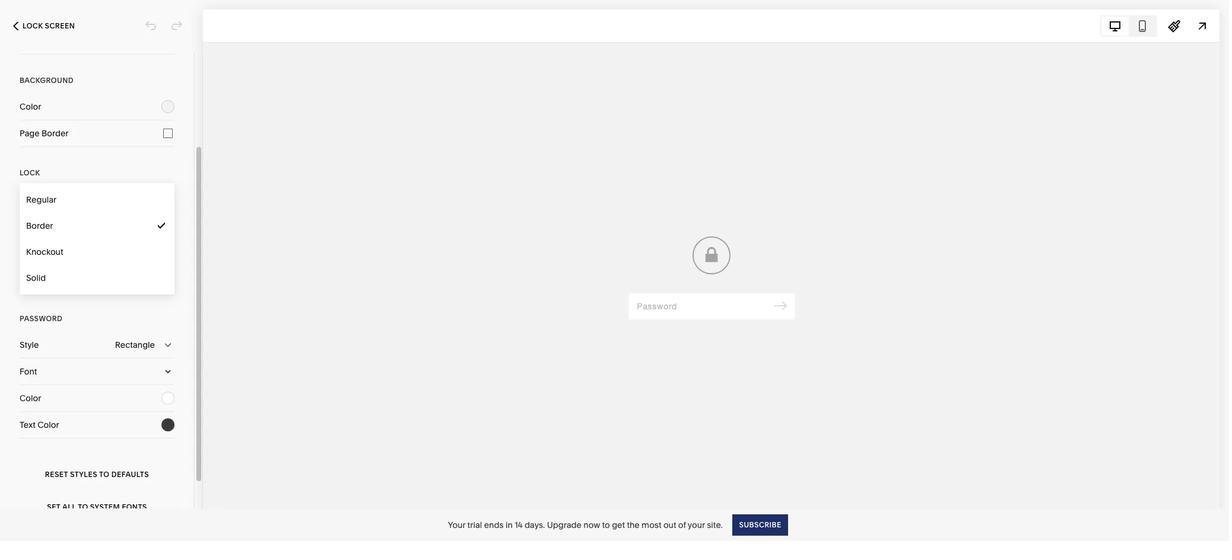 Task type: describe. For each thing, give the bounding box(es) containing it.
of
[[678, 520, 686, 531]]

upgrade
[[547, 520, 582, 531]]

font
[[20, 367, 37, 378]]

trial
[[467, 520, 482, 531]]

now
[[584, 520, 600, 531]]

your trial ends in 14 days. upgrade now to get the most out of your site.
[[448, 520, 723, 531]]

14
[[515, 520, 523, 531]]

in
[[506, 520, 513, 531]]

system
[[90, 503, 120, 512]]

style
[[20, 221, 39, 232]]

to for styles
[[99, 470, 109, 479]]

to for all
[[78, 503, 88, 512]]

list box containing regular
[[20, 187, 175, 291]]

password
[[20, 315, 63, 324]]

reset styles to defaults button
[[20, 459, 175, 491]]

screen
[[45, 21, 75, 30]]

get
[[612, 520, 625, 531]]

color for 1st "color" button from the top of the page
[[20, 102, 41, 112]]

regular
[[26, 195, 57, 205]]

your
[[688, 520, 705, 531]]

color for 2nd "color" button from the bottom of the page
[[20, 274, 41, 285]]

most
[[642, 520, 662, 531]]

2 vertical spatial to
[[602, 520, 610, 531]]



Task type: vqa. For each thing, say whether or not it's contained in the screenshot.
disabled
no



Task type: locate. For each thing, give the bounding box(es) containing it.
border right page
[[42, 128, 69, 139]]

lock for lock screen
[[23, 21, 43, 30]]

to right styles
[[99, 470, 109, 479]]

list box
[[20, 187, 175, 291]]

lock
[[23, 21, 43, 30], [20, 169, 40, 177]]

set all to system fonts button
[[20, 491, 175, 524]]

to left get
[[602, 520, 610, 531]]

ends
[[484, 520, 504, 531]]

background
[[20, 76, 74, 85]]

color button
[[20, 94, 175, 120], [20, 267, 175, 293], [20, 386, 175, 412]]

1 horizontal spatial to
[[99, 470, 109, 479]]

page
[[20, 128, 40, 139]]

2 vertical spatial color button
[[20, 386, 175, 412]]

1 vertical spatial color button
[[20, 267, 175, 293]]

lock up regular
[[20, 169, 40, 177]]

lock inside button
[[23, 21, 43, 30]]

to right all
[[78, 503, 88, 512]]

color button down the background
[[20, 94, 175, 120]]

page border
[[20, 128, 69, 139]]

color button up text color button
[[20, 386, 175, 412]]

your
[[448, 520, 466, 531]]

to
[[99, 470, 109, 479], [78, 503, 88, 512], [602, 520, 610, 531]]

color right text at the left of the page
[[38, 420, 59, 431]]

0 vertical spatial color button
[[20, 94, 175, 120]]

lock left screen
[[23, 21, 43, 30]]

text
[[20, 420, 36, 431]]

2 color button from the top
[[20, 267, 175, 293]]

knockout
[[26, 247, 63, 258]]

border
[[42, 128, 69, 139], [26, 221, 53, 232]]

the
[[627, 520, 640, 531]]

1 color button from the top
[[20, 94, 175, 120]]

reset styles to defaults
[[45, 470, 149, 479]]

color for third "color" button from the top
[[20, 394, 41, 404]]

color up page
[[20, 102, 41, 112]]

1 vertical spatial to
[[78, 503, 88, 512]]

Style field
[[20, 213, 175, 239]]

3 color button from the top
[[20, 386, 175, 412]]

color button down style field
[[20, 267, 175, 293]]

reset
[[45, 470, 68, 479]]

set
[[47, 503, 61, 512]]

all
[[62, 503, 76, 512]]

1 vertical spatial lock
[[20, 169, 40, 177]]

0 vertical spatial lock
[[23, 21, 43, 30]]

defaults
[[111, 470, 149, 479]]

site.
[[707, 520, 723, 531]]

tab list
[[1102, 16, 1156, 35]]

styles
[[70, 470, 97, 479]]

text color
[[20, 420, 59, 431]]

color
[[20, 102, 41, 112], [20, 274, 41, 285], [20, 394, 41, 404], [38, 420, 59, 431]]

color down font
[[20, 394, 41, 404]]

border inside list box
[[26, 221, 53, 232]]

font button
[[20, 359, 175, 385]]

lock screen button
[[0, 13, 88, 39]]

lock screen
[[23, 21, 75, 30]]

out
[[664, 520, 676, 531]]

solid
[[26, 273, 46, 284]]

border down regular
[[26, 221, 53, 232]]

lock for lock
[[20, 169, 40, 177]]

0 vertical spatial border
[[42, 128, 69, 139]]

0 vertical spatial to
[[99, 470, 109, 479]]

set all to system fonts
[[47, 503, 147, 512]]

0 horizontal spatial to
[[78, 503, 88, 512]]

1 vertical spatial border
[[26, 221, 53, 232]]

2 horizontal spatial to
[[602, 520, 610, 531]]

text color button
[[20, 413, 175, 439]]

fonts
[[122, 503, 147, 512]]

color down knockout
[[20, 274, 41, 285]]

days.
[[525, 520, 545, 531]]



